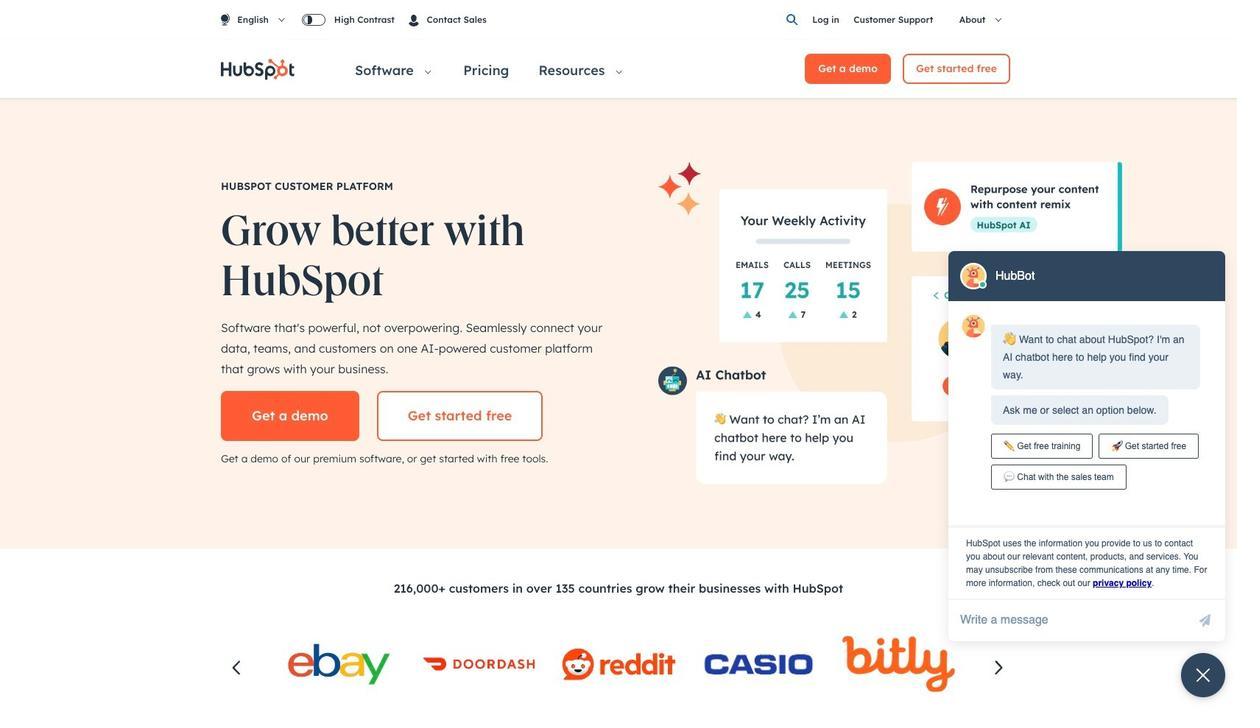 Task type: locate. For each thing, give the bounding box(es) containing it.
hubspot interfaces showing your weekly activity with email, call, and meeting counts. repurpose your content with content remix and hubspot ai. ai chatbot image
[[659, 162, 1123, 484]]

reddit logo image
[[562, 624, 676, 706]]

bitly logo image
[[842, 624, 956, 706]]

ebay logo image
[[282, 624, 396, 706]]

casio logo image
[[702, 624, 816, 706]]



Task type: vqa. For each thing, say whether or not it's contained in the screenshot.
the Reddit logo
yes



Task type: describe. For each thing, give the bounding box(es) containing it.
hubspot image
[[221, 58, 295, 80]]

doordash logo image
[[422, 624, 536, 706]]

Search search field
[[784, 11, 810, 29]]



